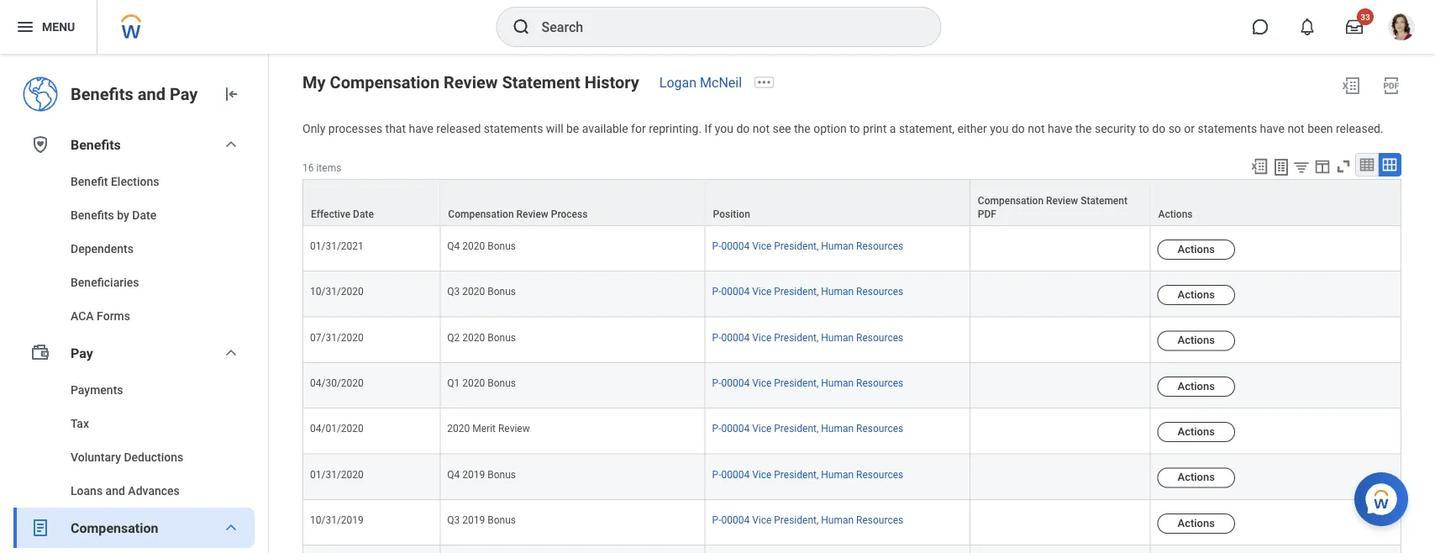 Task type: locate. For each thing, give the bounding box(es) containing it.
have up the export to worksheets image
[[1260, 122, 1285, 136]]

you right if
[[715, 122, 734, 136]]

2020
[[463, 240, 485, 252], [463, 286, 485, 298], [463, 332, 485, 343], [463, 377, 485, 389], [447, 423, 470, 435]]

6 p-00004 vice president, human resources link from the top
[[712, 465, 904, 480]]

export to worksheets image
[[1272, 157, 1292, 177]]

menu button
[[0, 0, 97, 54]]

1 horizontal spatial statement
[[1081, 195, 1128, 207]]

2 p-00004 vice president, human resources link from the top
[[712, 283, 904, 298]]

benefits up benefit
[[71, 137, 121, 153]]

2019
[[463, 469, 485, 480], [463, 514, 485, 526]]

compensation inside dropdown button
[[71, 520, 158, 536]]

chevron down small image
[[221, 343, 241, 363]]

2019 for q4
[[463, 469, 485, 480]]

and inside 'link'
[[106, 484, 125, 498]]

1 horizontal spatial you
[[990, 122, 1009, 136]]

3 p-00004 vice president, human resources link from the top
[[712, 328, 904, 343]]

1 00004 from the top
[[722, 240, 750, 252]]

3 p- from the top
[[712, 332, 722, 343]]

so
[[1169, 122, 1182, 136]]

aca
[[71, 309, 94, 323]]

3 president, from the top
[[774, 332, 819, 343]]

0 horizontal spatial you
[[715, 122, 734, 136]]

4 p- from the top
[[712, 377, 722, 389]]

p-00004 vice president, human resources for q1 2020 bonus
[[712, 377, 904, 389]]

pay element
[[13, 373, 255, 508]]

pay inside 'benefits and pay' element
[[170, 84, 198, 104]]

not left see
[[753, 122, 770, 136]]

0 vertical spatial benefits
[[71, 84, 133, 104]]

search image
[[511, 17, 532, 37]]

to right security
[[1139, 122, 1150, 136]]

p-00004 vice president, human resources link for q3 2020 bonus
[[712, 283, 904, 298]]

2019 down q4 2019 bonus on the left bottom
[[463, 514, 485, 526]]

1 vice from the top
[[752, 240, 772, 252]]

1 vertical spatial benefits
[[71, 137, 121, 153]]

actions for 4th actions button
[[1178, 380, 1215, 392]]

1 horizontal spatial the
[[1076, 122, 1092, 136]]

my
[[303, 72, 326, 92]]

benefits and pay element
[[71, 82, 208, 106]]

1 human from the top
[[821, 240, 854, 252]]

resources for q3 2020 bonus
[[857, 286, 904, 298]]

view printable version (pdf) image
[[1382, 76, 1402, 96]]

loans and advances
[[71, 484, 180, 498]]

bonus up 2020 merit review
[[488, 377, 516, 389]]

1 horizontal spatial pay
[[170, 84, 198, 104]]

7 resources from the top
[[857, 514, 904, 526]]

either
[[958, 122, 987, 136]]

do right 'either'
[[1012, 122, 1025, 136]]

and up benefits dropdown button
[[138, 84, 166, 104]]

1 chevron down small image from the top
[[221, 134, 241, 155]]

statement inside compensation review statement pdf
[[1081, 195, 1128, 207]]

1 vertical spatial row
[[303, 546, 1402, 553]]

notifications large image
[[1299, 18, 1316, 35]]

president,
[[774, 240, 819, 252], [774, 286, 819, 298], [774, 332, 819, 343], [774, 377, 819, 389], [774, 423, 819, 435], [774, 469, 819, 480], [774, 514, 819, 526]]

2 the from the left
[[1076, 122, 1092, 136]]

0 vertical spatial row
[[303, 179, 1402, 226]]

2 chevron down small image from the top
[[221, 518, 241, 538]]

0 vertical spatial pay
[[170, 84, 198, 104]]

aca forms link
[[13, 299, 255, 333]]

p-00004 vice president, human resources link for q2 2020 bonus
[[712, 328, 904, 343]]

1 vertical spatial pay
[[71, 345, 93, 361]]

chevron down small image inside compensation dropdown button
[[221, 518, 241, 538]]

for
[[631, 122, 646, 136]]

benefits up benefits dropdown button
[[71, 84, 133, 104]]

row
[[303, 179, 1402, 226], [303, 546, 1402, 553]]

do right if
[[737, 122, 750, 136]]

navigation pane region
[[0, 54, 269, 553]]

4 human from the top
[[821, 377, 854, 389]]

2 p-00004 vice president, human resources from the top
[[712, 286, 904, 298]]

elections
[[111, 174, 159, 188]]

p-00004 vice president, human resources link for q4 2019 bonus
[[712, 465, 904, 480]]

5 vice from the top
[[752, 423, 772, 435]]

5 resources from the top
[[857, 423, 904, 435]]

bonus for q2 2020 bonus
[[488, 332, 516, 343]]

2 q3 from the top
[[447, 514, 460, 526]]

4 president, from the top
[[774, 377, 819, 389]]

1 vertical spatial statement
[[1081, 195, 1128, 207]]

compensation down loans and advances
[[71, 520, 158, 536]]

6 human from the top
[[821, 469, 854, 480]]

7 p-00004 vice president, human resources link from the top
[[712, 511, 904, 526]]

00004 for q2 2020 bonus
[[722, 332, 750, 343]]

p-00004 vice president, human resources
[[712, 240, 904, 252], [712, 286, 904, 298], [712, 332, 904, 343], [712, 377, 904, 389], [712, 423, 904, 435], [712, 469, 904, 480], [712, 514, 904, 526]]

5 bonus from the top
[[488, 469, 516, 480]]

the right see
[[794, 122, 811, 136]]

bonus down q4 2019 bonus on the left bottom
[[488, 514, 516, 526]]

compensation inside popup button
[[448, 208, 514, 220]]

benefits by date link
[[13, 198, 255, 232]]

2 vice from the top
[[752, 286, 772, 298]]

p- for q4 2019 bonus
[[712, 469, 722, 480]]

actions row
[[303, 226, 1402, 272], [303, 272, 1402, 317], [303, 317, 1402, 363], [303, 363, 1402, 409], [303, 409, 1402, 454], [303, 454, 1402, 500], [303, 500, 1402, 546]]

benefits inside dropdown button
[[71, 137, 121, 153]]

vice for q3 2020 bonus
[[752, 286, 772, 298]]

1 vertical spatial 2019
[[463, 514, 485, 526]]

you right 'either'
[[990, 122, 1009, 136]]

1 not from the left
[[753, 122, 770, 136]]

0 horizontal spatial do
[[737, 122, 750, 136]]

1 benefits from the top
[[71, 84, 133, 104]]

2020 right q1
[[463, 377, 485, 389]]

benefits image
[[30, 134, 50, 155]]

00004 for q3 2020 bonus
[[722, 286, 750, 298]]

row containing compensation review statement pdf
[[303, 179, 1402, 226]]

not left been
[[1288, 122, 1305, 136]]

33 button
[[1336, 8, 1374, 45]]

q1
[[447, 377, 460, 389]]

1 vertical spatial q4
[[447, 469, 460, 480]]

0 horizontal spatial have
[[409, 122, 434, 136]]

16 items
[[303, 162, 342, 174]]

7 president, from the top
[[774, 514, 819, 526]]

pay
[[170, 84, 198, 104], [71, 345, 93, 361]]

1 p-00004 vice president, human resources from the top
[[712, 240, 904, 252]]

benefits for benefits by date
[[71, 208, 114, 222]]

do
[[737, 122, 750, 136], [1012, 122, 1025, 136], [1153, 122, 1166, 136]]

compensation
[[330, 72, 440, 92], [978, 195, 1044, 207], [448, 208, 514, 220], [71, 520, 158, 536]]

statements right or
[[1198, 122, 1258, 136]]

1 horizontal spatial and
[[138, 84, 166, 104]]

q4 up q3 2019 bonus
[[447, 469, 460, 480]]

2 vertical spatial benefits
[[71, 208, 114, 222]]

do left so
[[1153, 122, 1166, 136]]

q3 up q2 on the left bottom of the page
[[447, 286, 460, 298]]

only
[[303, 122, 326, 136]]

1 p- from the top
[[712, 240, 722, 252]]

0 vertical spatial statement
[[502, 72, 581, 92]]

q3 for q3 2019 bonus
[[447, 514, 460, 526]]

6 president, from the top
[[774, 469, 819, 480]]

2 2019 from the top
[[463, 514, 485, 526]]

1 horizontal spatial have
[[1048, 122, 1073, 136]]

not right 'either'
[[1028, 122, 1045, 136]]

1 statements from the left
[[484, 122, 543, 136]]

2 benefits from the top
[[71, 137, 121, 153]]

7 human from the top
[[821, 514, 854, 526]]

2 not from the left
[[1028, 122, 1045, 136]]

payments
[[71, 383, 123, 397]]

the left security
[[1076, 122, 1092, 136]]

statement,
[[899, 122, 955, 136]]

cell
[[971, 226, 1151, 272], [971, 272, 1151, 317], [971, 317, 1151, 363], [971, 363, 1151, 409], [971, 409, 1151, 454], [971, 500, 1151, 546], [303, 546, 441, 553], [441, 546, 706, 553], [706, 546, 971, 553], [971, 546, 1151, 553], [1151, 546, 1402, 553]]

2020 up q2 2020 bonus
[[463, 286, 485, 298]]

1 vertical spatial and
[[106, 484, 125, 498]]

0 horizontal spatial and
[[106, 484, 125, 498]]

released.
[[1336, 122, 1384, 136]]

p- for q4 2020 bonus
[[712, 240, 722, 252]]

2 president, from the top
[[774, 286, 819, 298]]

pay inside pay dropdown button
[[71, 345, 93, 361]]

2 horizontal spatial not
[[1288, 122, 1305, 136]]

statements
[[484, 122, 543, 136], [1198, 122, 1258, 136]]

bonus down "q4 2020 bonus"
[[488, 286, 516, 298]]

7 vice from the top
[[752, 514, 772, 526]]

1 horizontal spatial not
[[1028, 122, 1045, 136]]

pay down 'aca'
[[71, 345, 93, 361]]

0 horizontal spatial statement
[[502, 72, 581, 92]]

and for advances
[[106, 484, 125, 498]]

the
[[794, 122, 811, 136], [1076, 122, 1092, 136]]

q4 up q3 2020 bonus in the bottom of the page
[[447, 240, 460, 252]]

p-00004 vice president, human resources link
[[712, 237, 904, 252], [712, 283, 904, 298], [712, 328, 904, 343], [712, 374, 904, 389], [712, 420, 904, 435], [712, 465, 904, 480], [712, 511, 904, 526]]

statements left will
[[484, 122, 543, 136]]

history
[[585, 72, 640, 92]]

p-00004 vice president, human resources for q3 2020 bonus
[[712, 286, 904, 298]]

p- for q3 2020 bonus
[[712, 286, 722, 298]]

justify image
[[15, 17, 35, 37]]

q3 for q3 2020 bonus
[[447, 286, 460, 298]]

q4 2019 bonus
[[447, 469, 516, 480]]

benefits
[[71, 84, 133, 104], [71, 137, 121, 153], [71, 208, 114, 222]]

q4
[[447, 240, 460, 252], [447, 469, 460, 480]]

5 human from the top
[[821, 423, 854, 435]]

4 p-00004 vice president, human resources link from the top
[[712, 374, 904, 389]]

actions
[[1159, 208, 1193, 220], [1178, 243, 1215, 255], [1178, 288, 1215, 301], [1178, 334, 1215, 347], [1178, 380, 1215, 392], [1178, 425, 1215, 438], [1178, 471, 1215, 483], [1178, 517, 1215, 529]]

4 00004 from the top
[[722, 377, 750, 389]]

1 vertical spatial q3
[[447, 514, 460, 526]]

benefits left by
[[71, 208, 114, 222]]

and for pay
[[138, 84, 166, 104]]

my compensation review statement history
[[303, 72, 640, 92]]

actions for actions popup button at the right of the page
[[1159, 208, 1193, 220]]

actions for third actions button
[[1178, 334, 1215, 347]]

00004 for q4 2019 bonus
[[722, 469, 750, 480]]

6 bonus from the top
[[488, 514, 516, 526]]

1 p-00004 vice president, human resources link from the top
[[712, 237, 904, 252]]

1 horizontal spatial do
[[1012, 122, 1025, 136]]

effective date button
[[303, 180, 440, 225]]

advances
[[128, 484, 180, 498]]

2 row from the top
[[303, 546, 1402, 553]]

you
[[715, 122, 734, 136], [990, 122, 1009, 136]]

4 vice from the top
[[752, 377, 772, 389]]

6 actions button from the top
[[1158, 468, 1236, 488]]

1 2019 from the top
[[463, 469, 485, 480]]

5 actions button from the top
[[1158, 422, 1236, 442]]

1 row from the top
[[303, 179, 1402, 226]]

0 vertical spatial q4
[[447, 240, 460, 252]]

1 vertical spatial chevron down small image
[[221, 518, 241, 538]]

to
[[850, 122, 860, 136], [1139, 122, 1150, 136]]

2019 up q3 2019 bonus
[[463, 469, 485, 480]]

vice for 2020 merit review
[[752, 423, 772, 435]]

statement up will
[[502, 72, 581, 92]]

date right effective
[[353, 208, 374, 220]]

statement down security
[[1081, 195, 1128, 207]]

review inside popup button
[[517, 208, 549, 220]]

logan
[[660, 74, 697, 90]]

3 actions button from the top
[[1158, 331, 1236, 351]]

2020 for q2
[[463, 332, 485, 343]]

q4 for q4 2019 bonus
[[447, 469, 460, 480]]

compensation up pdf
[[978, 195, 1044, 207]]

4 resources from the top
[[857, 377, 904, 389]]

00004 for q1 2020 bonus
[[722, 377, 750, 389]]

human
[[821, 240, 854, 252], [821, 286, 854, 298], [821, 332, 854, 343], [821, 377, 854, 389], [821, 423, 854, 435], [821, 469, 854, 480], [821, 514, 854, 526]]

0 vertical spatial 2019
[[463, 469, 485, 480]]

benefits by date
[[71, 208, 156, 222]]

3 00004 from the top
[[722, 332, 750, 343]]

to left print on the right of page
[[850, 122, 860, 136]]

actions inside popup button
[[1159, 208, 1193, 220]]

2 horizontal spatial have
[[1260, 122, 1285, 136]]

0 horizontal spatial the
[[794, 122, 811, 136]]

p-00004 vice president, human resources for 2020 merit review
[[712, 423, 904, 435]]

actions for third actions button from the bottom
[[1178, 425, 1215, 438]]

04/30/2020
[[310, 377, 364, 389]]

2019 for q3
[[463, 514, 485, 526]]

president, for q2 2020 bonus
[[774, 332, 819, 343]]

select to filter grid data image
[[1293, 158, 1311, 175]]

1 horizontal spatial date
[[353, 208, 374, 220]]

p- for q1 2020 bonus
[[712, 377, 722, 389]]

7 00004 from the top
[[722, 514, 750, 526]]

chevron down small image
[[221, 134, 241, 155], [221, 518, 241, 538]]

tax
[[71, 416, 89, 430]]

3 resources from the top
[[857, 332, 904, 343]]

3 benefits from the top
[[71, 208, 114, 222]]

p-
[[712, 240, 722, 252], [712, 286, 722, 298], [712, 332, 722, 343], [712, 377, 722, 389], [712, 423, 722, 435], [712, 469, 722, 480], [712, 514, 722, 526]]

q2
[[447, 332, 460, 343]]

p- for q2 2020 bonus
[[712, 332, 722, 343]]

benefits button
[[13, 124, 255, 165]]

resources
[[857, 240, 904, 252], [857, 286, 904, 298], [857, 332, 904, 343], [857, 377, 904, 389], [857, 423, 904, 435], [857, 469, 904, 480], [857, 514, 904, 526]]

have left security
[[1048, 122, 1073, 136]]

loans
[[71, 484, 103, 498]]

president, for q4 2020 bonus
[[774, 240, 819, 252]]

toolbar
[[1243, 153, 1402, 179]]

2 actions row from the top
[[303, 272, 1402, 317]]

2020 right q2 on the left bottom of the page
[[463, 332, 485, 343]]

1 bonus from the top
[[488, 240, 516, 252]]

1 resources from the top
[[857, 240, 904, 252]]

bonus right q2 on the left bottom of the page
[[488, 332, 516, 343]]

2 to from the left
[[1139, 122, 1150, 136]]

0 horizontal spatial not
[[753, 122, 770, 136]]

tax link
[[13, 407, 255, 440]]

dependents
[[71, 242, 134, 256]]

bonus down 'compensation review process'
[[488, 240, 516, 252]]

1 q4 from the top
[[447, 240, 460, 252]]

3 human from the top
[[821, 332, 854, 343]]

3 vice from the top
[[752, 332, 772, 343]]

bonus for q1 2020 bonus
[[488, 377, 516, 389]]

not
[[753, 122, 770, 136], [1028, 122, 1045, 136], [1288, 122, 1305, 136]]

statement
[[502, 72, 581, 92], [1081, 195, 1128, 207]]

resources for q4 2020 bonus
[[857, 240, 904, 252]]

5 p-00004 vice president, human resources from the top
[[712, 423, 904, 435]]

president, for q3 2020 bonus
[[774, 286, 819, 298]]

bonus
[[488, 240, 516, 252], [488, 286, 516, 298], [488, 332, 516, 343], [488, 377, 516, 389], [488, 469, 516, 480], [488, 514, 516, 526]]

bonus for q4 2020 bonus
[[488, 240, 516, 252]]

0 vertical spatial chevron down small image
[[221, 134, 241, 155]]

1 horizontal spatial statements
[[1198, 122, 1258, 136]]

7 p-00004 vice president, human resources from the top
[[712, 514, 904, 526]]

1 president, from the top
[[774, 240, 819, 252]]

menu
[[42, 20, 75, 34]]

q4 for q4 2020 bonus
[[447, 240, 460, 252]]

0 vertical spatial and
[[138, 84, 166, 104]]

0 horizontal spatial date
[[132, 208, 156, 222]]

benefit
[[71, 174, 108, 188]]

2 horizontal spatial do
[[1153, 122, 1166, 136]]

have
[[409, 122, 434, 136], [1048, 122, 1073, 136], [1260, 122, 1285, 136]]

2 p- from the top
[[712, 286, 722, 298]]

2020 for q3
[[463, 286, 485, 298]]

human for q1 2020 bonus
[[821, 377, 854, 389]]

2 q4 from the top
[[447, 469, 460, 480]]

4 p-00004 vice president, human resources from the top
[[712, 377, 904, 389]]

document alt image
[[30, 518, 50, 538]]

pay left transformation import icon on the left top of page
[[170, 84, 198, 104]]

actions for 6th actions button from the bottom of the page
[[1178, 288, 1215, 301]]

0 horizontal spatial statements
[[484, 122, 543, 136]]

6 vice from the top
[[752, 469, 772, 480]]

5 president, from the top
[[774, 423, 819, 435]]

1 q3 from the top
[[447, 286, 460, 298]]

and right "loans"
[[106, 484, 125, 498]]

q3 2020 bonus
[[447, 286, 516, 298]]

compensation inside compensation review statement pdf
[[978, 195, 1044, 207]]

p-00004 vice president, human resources link for 2020 merit review
[[712, 420, 904, 435]]

2 resources from the top
[[857, 286, 904, 298]]

2020 up q3 2020 bonus in the bottom of the page
[[463, 240, 485, 252]]

vice
[[752, 240, 772, 252], [752, 286, 772, 298], [752, 332, 772, 343], [752, 377, 772, 389], [752, 423, 772, 435], [752, 469, 772, 480], [752, 514, 772, 526]]

1 date from the left
[[132, 208, 156, 222]]

5 00004 from the top
[[722, 423, 750, 435]]

date inside 'popup button'
[[353, 208, 374, 220]]

that
[[385, 122, 406, 136]]

q3 down q4 2019 bonus on the left bottom
[[447, 514, 460, 526]]

2 actions button from the top
[[1158, 285, 1236, 305]]

have right that on the left of page
[[409, 122, 434, 136]]

2 00004 from the top
[[722, 286, 750, 298]]

p-00004 vice president, human resources for q4 2019 bonus
[[712, 469, 904, 480]]

6 resources from the top
[[857, 469, 904, 480]]

2 date from the left
[[353, 208, 374, 220]]

compensation up "q4 2020 bonus"
[[448, 208, 514, 220]]

date right by
[[132, 208, 156, 222]]

actions for seventh actions button
[[1178, 517, 1215, 529]]

0 horizontal spatial to
[[850, 122, 860, 136]]

1 horizontal spatial to
[[1139, 122, 1150, 136]]

1 actions button from the top
[[1158, 239, 1236, 260]]

7 p- from the top
[[712, 514, 722, 526]]

and
[[138, 84, 166, 104], [106, 484, 125, 498]]

2020 left merit
[[447, 423, 470, 435]]

6 p-00004 vice president, human resources from the top
[[712, 469, 904, 480]]

5 p- from the top
[[712, 423, 722, 435]]

q3
[[447, 286, 460, 298], [447, 514, 460, 526]]

4 bonus from the top
[[488, 377, 516, 389]]

benefits for benefits and pay
[[71, 84, 133, 104]]

0 vertical spatial q3
[[447, 286, 460, 298]]

pdf
[[978, 208, 997, 220]]

5 p-00004 vice president, human resources link from the top
[[712, 420, 904, 435]]

inbox large image
[[1347, 18, 1363, 35]]

vice for q4 2020 bonus
[[752, 240, 772, 252]]

0 horizontal spatial pay
[[71, 345, 93, 361]]

16
[[303, 162, 314, 174]]

00004 for q3 2019 bonus
[[722, 514, 750, 526]]

00004 for 2020 merit review
[[722, 423, 750, 435]]

bonus down 2020 merit review
[[488, 469, 516, 480]]



Task type: describe. For each thing, give the bounding box(es) containing it.
p-00004 vice president, human resources for q4 2020 bonus
[[712, 240, 904, 252]]

vice for q1 2020 bonus
[[752, 377, 772, 389]]

task pay image
[[30, 343, 50, 363]]

human for q4 2019 bonus
[[821, 469, 854, 480]]

01/31/2021
[[310, 240, 364, 252]]

p-00004 vice president, human resources for q2 2020 bonus
[[712, 332, 904, 343]]

will
[[546, 122, 564, 136]]

q3 2019 bonus
[[447, 514, 516, 526]]

position button
[[706, 180, 970, 225]]

president, for 2020 merit review
[[774, 423, 819, 435]]

resources for q3 2019 bonus
[[857, 514, 904, 526]]

human for q4 2020 bonus
[[821, 240, 854, 252]]

voluntary
[[71, 450, 121, 464]]

p-00004 vice president, human resources link for q4 2020 bonus
[[712, 237, 904, 252]]

3 not from the left
[[1288, 122, 1305, 136]]

if
[[705, 122, 712, 136]]

2 you from the left
[[990, 122, 1009, 136]]

compensation review process
[[448, 208, 588, 220]]

voluntary deductions link
[[13, 440, 255, 474]]

effective
[[311, 208, 351, 220]]

4 actions row from the top
[[303, 363, 1402, 409]]

logan mcneil
[[660, 74, 742, 90]]

compensation up that on the left of page
[[330, 72, 440, 92]]

p- for q3 2019 bonus
[[712, 514, 722, 526]]

president, for q1 2020 bonus
[[774, 377, 819, 389]]

vice for q4 2019 bonus
[[752, 469, 772, 480]]

date inside benefits element
[[132, 208, 156, 222]]

chevron down small image for benefits
[[221, 134, 241, 155]]

processes
[[329, 122, 383, 136]]

4 actions button from the top
[[1158, 376, 1236, 397]]

01/31/2020
[[310, 469, 364, 480]]

bonus for q4 2019 bonus
[[488, 469, 516, 480]]

1 have from the left
[[409, 122, 434, 136]]

effective date
[[311, 208, 374, 220]]

human for q2 2020 bonus
[[821, 332, 854, 343]]

released
[[436, 122, 481, 136]]

10/31/2019
[[310, 514, 364, 526]]

2 have from the left
[[1048, 122, 1073, 136]]

33
[[1361, 12, 1371, 22]]

been
[[1308, 122, 1334, 136]]

actions for 2nd actions button from the bottom
[[1178, 471, 1215, 483]]

available
[[582, 122, 628, 136]]

7 actions row from the top
[[303, 500, 1402, 546]]

print
[[863, 122, 887, 136]]

beneficiaries link
[[13, 266, 255, 299]]

option
[[814, 122, 847, 136]]

merit
[[473, 423, 496, 435]]

by
[[117, 208, 129, 222]]

2020 for q4
[[463, 240, 485, 252]]

2020 for q1
[[463, 377, 485, 389]]

resources for q1 2020 bonus
[[857, 377, 904, 389]]

resources for 2020 merit review
[[857, 423, 904, 435]]

voluntary deductions
[[71, 450, 183, 464]]

3 do from the left
[[1153, 122, 1166, 136]]

p- for 2020 merit review
[[712, 423, 722, 435]]

export to excel image
[[1341, 76, 1362, 96]]

vice for q3 2019 bonus
[[752, 514, 772, 526]]

resources for q2 2020 bonus
[[857, 332, 904, 343]]

security
[[1095, 122, 1136, 136]]

2 do from the left
[[1012, 122, 1025, 136]]

compensation button
[[13, 508, 255, 548]]

human for 2020 merit review
[[821, 423, 854, 435]]

human for q3 2020 bonus
[[821, 286, 854, 298]]

beneficiaries
[[71, 275, 139, 289]]

compensation for compensation review statement pdf
[[978, 195, 1044, 207]]

table image
[[1359, 156, 1376, 173]]

resources for q4 2019 bonus
[[857, 469, 904, 480]]

Search Workday  search field
[[542, 8, 907, 45]]

3 have from the left
[[1260, 122, 1285, 136]]

07/31/2020
[[310, 332, 364, 343]]

2020 merit review
[[447, 423, 530, 435]]

10/31/2020
[[310, 286, 364, 298]]

p-00004 vice president, human resources link for q1 2020 bonus
[[712, 374, 904, 389]]

mcneil
[[700, 74, 742, 90]]

vice for q2 2020 bonus
[[752, 332, 772, 343]]

or
[[1185, 122, 1195, 136]]

compensation review statement pdf
[[978, 195, 1128, 220]]

actions button
[[1151, 180, 1401, 225]]

be
[[567, 122, 579, 136]]

human for q3 2019 bonus
[[821, 514, 854, 526]]

only processes that have released statements will be available for reprinting. if you do not see the option to print a statement, either you do not have the security to do so or statements have not been released.
[[303, 122, 1384, 136]]

6 actions row from the top
[[303, 454, 1402, 500]]

click to view/edit grid preferences image
[[1314, 157, 1332, 175]]

04/01/2020
[[310, 423, 364, 435]]

compensation review statement pdf button
[[971, 180, 1150, 225]]

bonus for q3 2020 bonus
[[488, 286, 516, 298]]

3 actions row from the top
[[303, 317, 1402, 363]]

review inside compensation review statement pdf
[[1047, 195, 1079, 207]]

actions for 7th actions button from the bottom
[[1178, 243, 1215, 255]]

compensation for compensation review process
[[448, 208, 514, 220]]

payments link
[[13, 373, 255, 407]]

deductions
[[124, 450, 183, 464]]

1 to from the left
[[850, 122, 860, 136]]

aca forms
[[71, 309, 130, 323]]

process
[[551, 208, 588, 220]]

2 statements from the left
[[1198, 122, 1258, 136]]

benefit elections link
[[13, 165, 255, 198]]

1 you from the left
[[715, 122, 734, 136]]

7 actions button from the top
[[1158, 513, 1236, 534]]

benefits for benefits
[[71, 137, 121, 153]]

pay button
[[13, 333, 255, 373]]

a
[[890, 122, 896, 136]]

00004 for q4 2020 bonus
[[722, 240, 750, 252]]

logan mcneil link
[[660, 74, 742, 90]]

see
[[773, 122, 791, 136]]

compensation review process button
[[441, 180, 705, 225]]

5 actions row from the top
[[303, 409, 1402, 454]]

bonus for q3 2019 bonus
[[488, 514, 516, 526]]

p-00004 vice president, human resources for q3 2019 bonus
[[712, 514, 904, 526]]

position
[[713, 208, 750, 220]]

export to excel image
[[1251, 157, 1269, 175]]

items
[[316, 162, 342, 174]]

q2 2020 bonus
[[447, 332, 516, 343]]

fullscreen image
[[1335, 157, 1353, 175]]

president, for q3 2019 bonus
[[774, 514, 819, 526]]

compensation for compensation
[[71, 520, 158, 536]]

q4 2020 bonus
[[447, 240, 516, 252]]

1 actions row from the top
[[303, 226, 1402, 272]]

q1 2020 bonus
[[447, 377, 516, 389]]

1 do from the left
[[737, 122, 750, 136]]

benefit elections
[[71, 174, 159, 188]]

chevron down small image for compensation
[[221, 518, 241, 538]]

1 the from the left
[[794, 122, 811, 136]]

expand table image
[[1382, 156, 1399, 173]]

p-00004 vice president, human resources link for q3 2019 bonus
[[712, 511, 904, 526]]

loans and advances link
[[13, 474, 255, 508]]

profile logan mcneil image
[[1389, 13, 1415, 44]]

reprinting.
[[649, 122, 702, 136]]

president, for q4 2019 bonus
[[774, 469, 819, 480]]

benefits element
[[13, 165, 255, 333]]

benefits and pay
[[71, 84, 198, 104]]

dependents link
[[13, 232, 255, 266]]

transformation import image
[[221, 84, 241, 104]]

forms
[[97, 309, 130, 323]]



Task type: vqa. For each thing, say whether or not it's contained in the screenshot.
"Security" within the Domain Security Policies Changed within Time Range link
no



